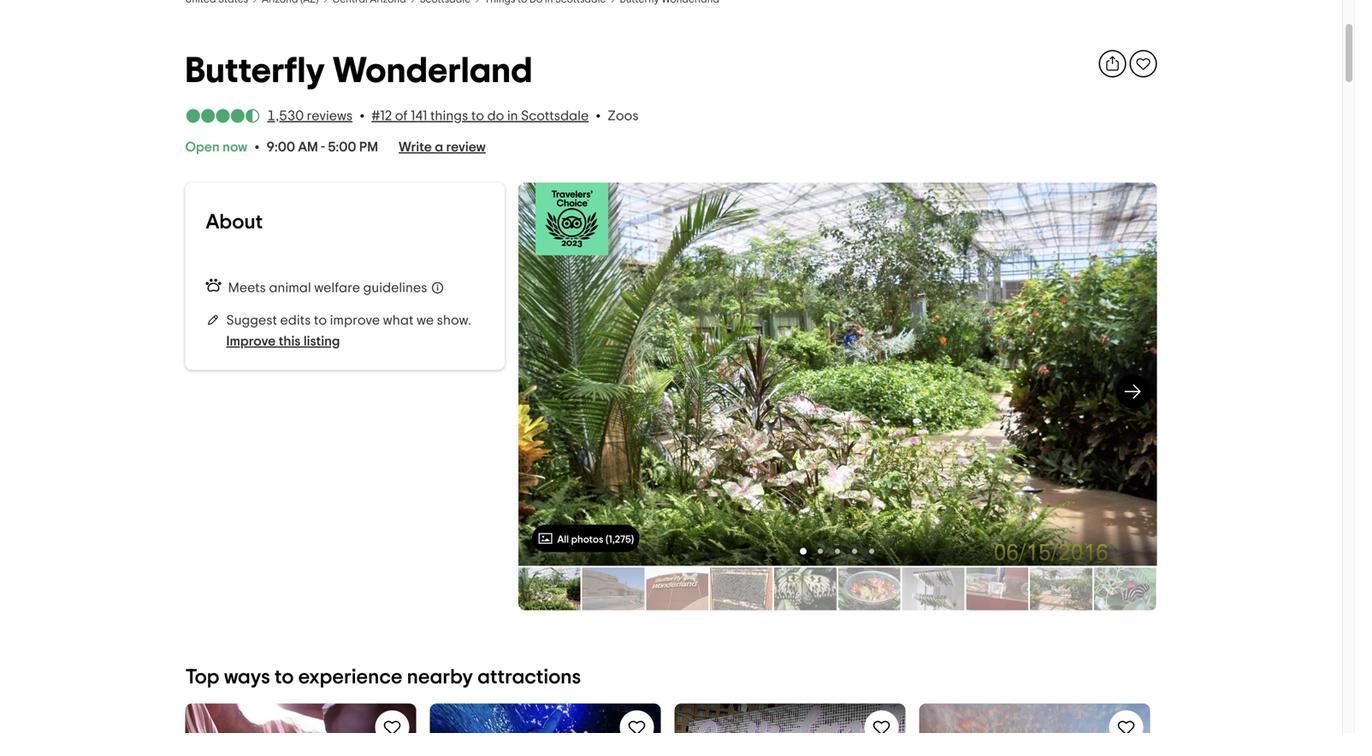 Task type: describe. For each thing, give the bounding box(es) containing it.
suggest
[[226, 314, 277, 327]]

review
[[446, 140, 486, 154]]

share image
[[1105, 55, 1122, 72]]

1,275
[[609, 535, 631, 545]]

2 horizontal spatial to
[[471, 109, 484, 123]]

this
[[279, 335, 301, 348]]

scottsdale
[[521, 109, 589, 123]]

a
[[435, 140, 444, 154]]

to for experience
[[275, 668, 294, 688]]

things
[[431, 109, 468, 123]]

all
[[558, 535, 569, 545]]

top
[[185, 668, 220, 688]]

animal
[[269, 281, 311, 295]]

all photos ( 1,275 )
[[558, 535, 634, 545]]

pm
[[359, 140, 378, 154]]

we
[[417, 314, 434, 327]]

ways
[[224, 668, 270, 688]]

suggest edits to improve what we show. improve this listing
[[226, 314, 472, 348]]

write a review
[[399, 140, 486, 154]]

1,530 reviews
[[267, 109, 353, 123]]

1,530 reviews button
[[267, 107, 353, 125]]

experience
[[298, 668, 403, 688]]

am
[[298, 140, 318, 154]]

open
[[185, 140, 220, 154]]

improve this listing link
[[226, 333, 340, 350]]

improve
[[226, 335, 276, 348]]

meets
[[228, 281, 266, 295]]

wonderland
[[333, 53, 533, 89]]

#12
[[372, 109, 392, 123]]

1,530
[[267, 109, 304, 123]]

full
[[818, 366, 844, 383]]

zoos
[[608, 109, 639, 123]]

in
[[507, 109, 518, 123]]

5:00
[[328, 140, 357, 154]]

open now button
[[185, 139, 248, 155]]

carousel of images figure
[[519, 183, 1158, 566]]

photos
[[571, 535, 604, 545]]

listing
[[304, 335, 340, 348]]

#12 of 141 things to do in scottsdale
[[372, 109, 589, 123]]

)
[[631, 535, 634, 545]]

141
[[411, 109, 428, 123]]

9:00 am - 5:00 pm
[[267, 140, 378, 154]]

save to a trip image
[[872, 718, 892, 734]]



Task type: locate. For each thing, give the bounding box(es) containing it.
open now
[[185, 140, 248, 154]]

guidelines
[[363, 281, 427, 295]]

of
[[395, 109, 408, 123]]

welfare
[[314, 281, 360, 295]]

(
[[606, 535, 609, 545]]

to right ways
[[275, 668, 294, 688]]

1,530 reviews link
[[185, 107, 353, 125]]

save to a trip image
[[1135, 55, 1153, 72], [382, 718, 403, 734], [627, 718, 648, 734], [1117, 718, 1137, 734]]

4.5 of 5 bubbles. 1,530 reviews element
[[185, 107, 353, 125]]

reviews
[[307, 109, 353, 123]]

to for improve
[[314, 314, 327, 327]]

write a review link
[[399, 139, 486, 155]]

nearby
[[407, 668, 473, 688]]

attractions
[[478, 668, 581, 688]]

0 vertical spatial to
[[471, 109, 484, 123]]

meets animal welfare guidelines
[[228, 281, 427, 295]]

edits
[[280, 314, 311, 327]]

-
[[321, 140, 325, 154]]

butterfly wonderland
[[185, 53, 533, 89]]

2 vertical spatial to
[[275, 668, 294, 688]]

butterfly
[[185, 53, 325, 89]]

view
[[848, 366, 882, 383]]

9:00
[[267, 140, 295, 154]]

top ways to experience nearby attractions
[[185, 668, 581, 688]]

next photo image
[[1123, 381, 1144, 402]]

about
[[206, 212, 263, 233]]

write
[[399, 140, 432, 154]]

show.
[[437, 314, 472, 327]]

to left do
[[471, 109, 484, 123]]

#12 of 141 things to do in scottsdale link
[[372, 107, 589, 125]]

full view
[[818, 366, 882, 383]]

0 horizontal spatial to
[[275, 668, 294, 688]]

1 vertical spatial to
[[314, 314, 327, 327]]

improve
[[330, 314, 380, 327]]

what
[[383, 314, 414, 327]]

travelers' choice 2023 winner image
[[536, 183, 608, 256]]

do
[[487, 109, 504, 123]]

to up the listing
[[314, 314, 327, 327]]

to
[[471, 109, 484, 123], [314, 314, 327, 327], [275, 668, 294, 688]]

now
[[223, 140, 248, 154]]

to inside suggest edits to improve what we show. improve this listing
[[314, 314, 327, 327]]

1 horizontal spatial to
[[314, 314, 327, 327]]



Task type: vqa. For each thing, say whether or not it's contained in the screenshot.
Write a review
yes



